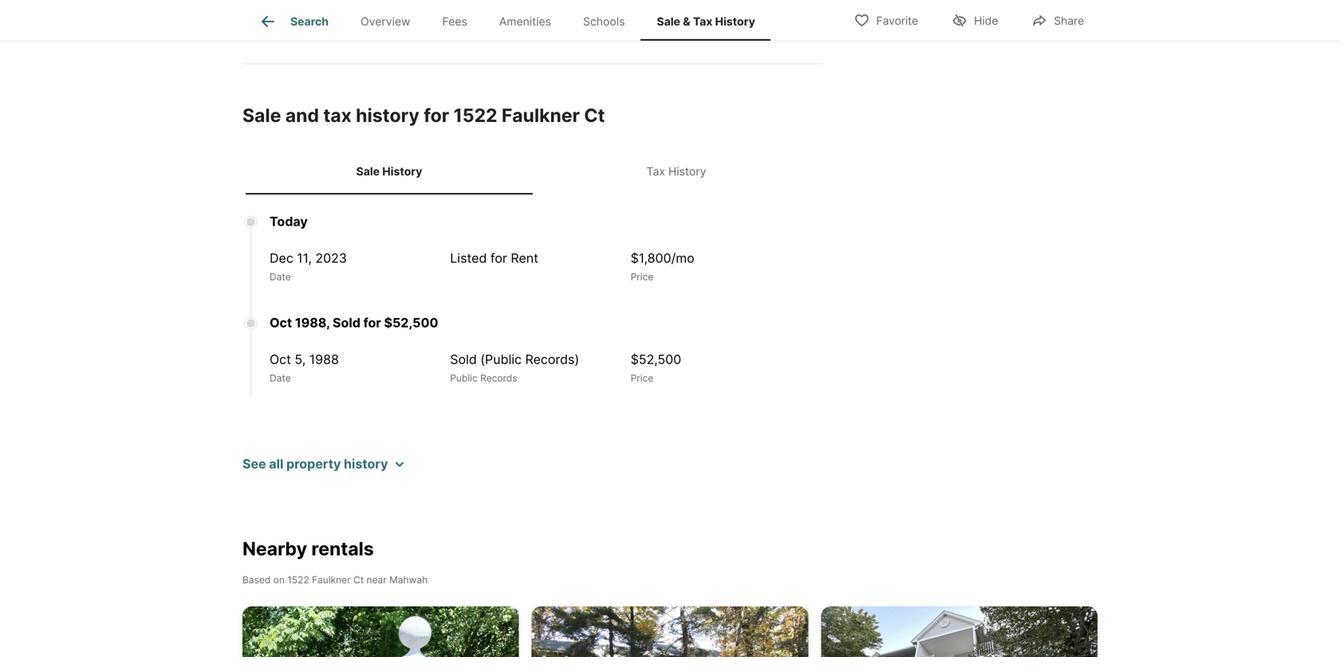 Task type: locate. For each thing, give the bounding box(es) containing it.
tab list for hide "button"
[[243, 0, 784, 41]]

hide button
[[938, 4, 1012, 36]]

based on 1522 faulkner ct near mahwah
[[243, 574, 428, 586]]

1 vertical spatial date
[[270, 372, 291, 384]]

sale inside tab
[[356, 165, 380, 178]]

1 vertical spatial for
[[491, 250, 507, 266]]

1988
[[309, 352, 339, 367]]

2 oct from the top
[[270, 352, 291, 367]]

rent
[[511, 250, 538, 266]]

0 horizontal spatial $52,500
[[384, 315, 438, 330]]

all
[[269, 456, 283, 472]]

history
[[356, 104, 420, 126], [344, 456, 388, 472]]

sale inside tab
[[657, 15, 680, 28]]

date inside dec 11, 2023 date
[[270, 271, 291, 283]]

&
[[683, 15, 691, 28]]

favorite button
[[840, 4, 932, 36]]

0 horizontal spatial 1522
[[287, 574, 309, 586]]

tax
[[323, 104, 352, 126]]

1 vertical spatial sale
[[243, 104, 281, 126]]

amenities tab
[[483, 2, 567, 41]]

share button
[[1018, 4, 1098, 36]]

1 vertical spatial tax
[[647, 165, 665, 178]]

for up sale history tab
[[424, 104, 449, 126]]

for left rent
[[491, 250, 507, 266]]

fees tab
[[426, 2, 483, 41]]

for right 1988,
[[363, 315, 381, 330]]

sale & tax history
[[657, 15, 755, 28]]

sold
[[333, 315, 360, 330], [450, 352, 477, 367]]

1 horizontal spatial for
[[424, 104, 449, 126]]

tax inside sale & tax history tab
[[693, 15, 713, 28]]

0 horizontal spatial sale
[[243, 104, 281, 126]]

tax inside tax history tab
[[647, 165, 665, 178]]

0 horizontal spatial tax
[[647, 165, 665, 178]]

see all property history button
[[243, 455, 404, 474]]

1 date from the top
[[270, 271, 291, 283]]

property
[[286, 456, 341, 472]]

sold inside sold (public records) public records
[[450, 352, 477, 367]]

tab list
[[243, 0, 784, 41], [243, 149, 823, 194]]

/mo
[[671, 250, 695, 266]]

1 vertical spatial 1522
[[287, 574, 309, 586]]

1 horizontal spatial $52,500
[[631, 352, 681, 367]]

history
[[715, 15, 755, 28], [382, 165, 422, 178], [668, 165, 706, 178]]

sale left '&'
[[657, 15, 680, 28]]

today
[[270, 214, 308, 229]]

tab list containing search
[[243, 0, 784, 41]]

1 vertical spatial sold
[[450, 352, 477, 367]]

1 price from the top
[[631, 271, 654, 283]]

1 vertical spatial price
[[631, 372, 654, 384]]

1 horizontal spatial tax
[[693, 15, 713, 28]]

2 horizontal spatial history
[[715, 15, 755, 28]]

see
[[243, 456, 266, 472]]

5,
[[295, 352, 306, 367]]

0 vertical spatial tax
[[693, 15, 713, 28]]

oct
[[270, 315, 292, 330], [270, 352, 291, 367]]

0 vertical spatial sale
[[657, 15, 680, 28]]

0 vertical spatial 1522
[[454, 104, 497, 126]]

ct
[[584, 104, 605, 126], [353, 574, 364, 586]]

price inside $52,500 price
[[631, 372, 654, 384]]

1522
[[454, 104, 497, 126], [287, 574, 309, 586]]

1 vertical spatial tab list
[[243, 149, 823, 194]]

date
[[270, 271, 291, 283], [270, 372, 291, 384]]

oct for oct 5, 1988 date
[[270, 352, 291, 367]]

1 oct from the top
[[270, 315, 292, 330]]

0 vertical spatial sold
[[333, 315, 360, 330]]

1 vertical spatial history
[[344, 456, 388, 472]]

2 tab list from the top
[[243, 149, 823, 194]]

oct left 5,
[[270, 352, 291, 367]]

2 horizontal spatial sale
[[657, 15, 680, 28]]

records)
[[525, 352, 579, 367]]

0 vertical spatial oct
[[270, 315, 292, 330]]

nearby rentals
[[243, 537, 374, 560]]

history right tax
[[356, 104, 420, 126]]

history right the property
[[344, 456, 388, 472]]

1 vertical spatial ct
[[353, 574, 364, 586]]

1 horizontal spatial history
[[668, 165, 706, 178]]

tab list containing sale history
[[243, 149, 823, 194]]

faulkner
[[502, 104, 580, 126], [312, 574, 351, 586]]

2 horizontal spatial for
[[491, 250, 507, 266]]

public
[[450, 372, 478, 384]]

overview tab
[[345, 2, 426, 41]]

search
[[290, 15, 329, 28]]

0 vertical spatial tab list
[[243, 0, 784, 41]]

hide
[[974, 14, 998, 28]]

2 vertical spatial sale
[[356, 165, 380, 178]]

1 horizontal spatial sale
[[356, 165, 380, 178]]

history inside dropdown button
[[344, 456, 388, 472]]

sale history
[[356, 165, 422, 178]]

2 price from the top
[[631, 372, 654, 384]]

0 vertical spatial date
[[270, 271, 291, 283]]

0 horizontal spatial history
[[382, 165, 422, 178]]

0 vertical spatial history
[[356, 104, 420, 126]]

overview
[[361, 15, 410, 28]]

tax history tab
[[533, 152, 820, 191]]

oct inside oct 5, 1988 date
[[270, 352, 291, 367]]

price inside $1,800 /mo price
[[631, 271, 654, 283]]

$52,500
[[384, 315, 438, 330], [631, 352, 681, 367]]

oct 1988, sold for $52,500
[[270, 315, 438, 330]]

date for oct 5, 1988
[[270, 372, 291, 384]]

sale down sale and tax history for 1522 faulkner ct
[[356, 165, 380, 178]]

sale for sale history
[[356, 165, 380, 178]]

11,
[[297, 250, 312, 266]]

sold (public records) public records
[[450, 352, 579, 384]]

0 horizontal spatial faulkner
[[312, 574, 351, 586]]

sale left and
[[243, 104, 281, 126]]

photo of 206 washington dr, ramsey, nj 07446 image
[[532, 607, 808, 657]]

sold up public
[[450, 352, 477, 367]]

0 horizontal spatial ct
[[353, 574, 364, 586]]

1 horizontal spatial 1522
[[454, 104, 497, 126]]

1 tab list from the top
[[243, 0, 784, 41]]

rentals
[[311, 537, 374, 560]]

0 horizontal spatial for
[[363, 315, 381, 330]]

oct 5, 1988 date
[[270, 352, 339, 384]]

for
[[424, 104, 449, 126], [491, 250, 507, 266], [363, 315, 381, 330]]

sale
[[657, 15, 680, 28], [243, 104, 281, 126], [356, 165, 380, 178]]

1 horizontal spatial faulkner
[[502, 104, 580, 126]]

0 vertical spatial ct
[[584, 104, 605, 126]]

photo of 1327 mulberry dr, mahwah, nj 07430 image
[[243, 607, 519, 657]]

2 date from the top
[[270, 372, 291, 384]]

0 vertical spatial for
[[424, 104, 449, 126]]

price
[[631, 271, 654, 283], [631, 372, 654, 384]]

1 vertical spatial oct
[[270, 352, 291, 367]]

oct left 1988,
[[270, 315, 292, 330]]

sale and tax history for 1522 faulkner ct
[[243, 104, 605, 126]]

1 horizontal spatial sold
[[450, 352, 477, 367]]

0 vertical spatial price
[[631, 271, 654, 283]]

tax
[[693, 15, 713, 28], [647, 165, 665, 178]]

date inside oct 5, 1988 date
[[270, 372, 291, 384]]

sold right 1988,
[[333, 315, 360, 330]]



Task type: describe. For each thing, give the bounding box(es) containing it.
on
[[273, 574, 285, 586]]

sale history tab
[[246, 152, 533, 191]]

amenities
[[499, 15, 551, 28]]

0 vertical spatial faulkner
[[502, 104, 580, 126]]

date for dec 11, 2023
[[270, 271, 291, 283]]

0 horizontal spatial sold
[[333, 315, 360, 330]]

1988,
[[295, 315, 330, 330]]

oct for oct 1988, sold for $52,500
[[270, 315, 292, 330]]

0 vertical spatial $52,500
[[384, 315, 438, 330]]

dec 11, 2023 date
[[270, 250, 347, 283]]

and
[[285, 104, 319, 126]]

1 vertical spatial faulkner
[[312, 574, 351, 586]]

mahwah
[[389, 574, 428, 586]]

$1,800
[[631, 250, 671, 266]]

sale & tax history tab
[[641, 2, 771, 41]]

sale for sale and tax history for 1522 faulkner ct
[[243, 104, 281, 126]]

see all property history
[[243, 456, 388, 472]]

listed for rent
[[450, 250, 538, 266]]

2023
[[315, 250, 347, 266]]

dec
[[270, 250, 293, 266]]

favorite
[[876, 14, 918, 28]]

1 vertical spatial $52,500
[[631, 352, 681, 367]]

share
[[1054, 14, 1084, 28]]

2 vertical spatial for
[[363, 315, 381, 330]]

schools
[[583, 15, 625, 28]]

history for tax history
[[668, 165, 706, 178]]

$52,500 price
[[631, 352, 681, 384]]

nearby
[[243, 537, 307, 560]]

(public
[[480, 352, 522, 367]]

1 horizontal spatial ct
[[584, 104, 605, 126]]

tax history
[[647, 165, 706, 178]]

history for property
[[344, 456, 388, 472]]

tab list for see all property history dropdown button
[[243, 149, 823, 194]]

based
[[243, 574, 271, 586]]

fees
[[442, 15, 467, 28]]

$1,800 /mo price
[[631, 250, 695, 283]]

history for tax
[[356, 104, 420, 126]]

schools tab
[[567, 2, 641, 41]]

history inside tab
[[715, 15, 755, 28]]

photo of 1100 sage ct, mahwah, nj 07430 image
[[821, 607, 1098, 657]]

near
[[367, 574, 387, 586]]

sale for sale & tax history
[[657, 15, 680, 28]]

history for sale history
[[382, 165, 422, 178]]

listed
[[450, 250, 487, 266]]

search link
[[258, 12, 329, 31]]

records
[[480, 372, 517, 384]]



Task type: vqa. For each thing, say whether or not it's contained in the screenshot.
The highest level of service from Redfin's best agents
no



